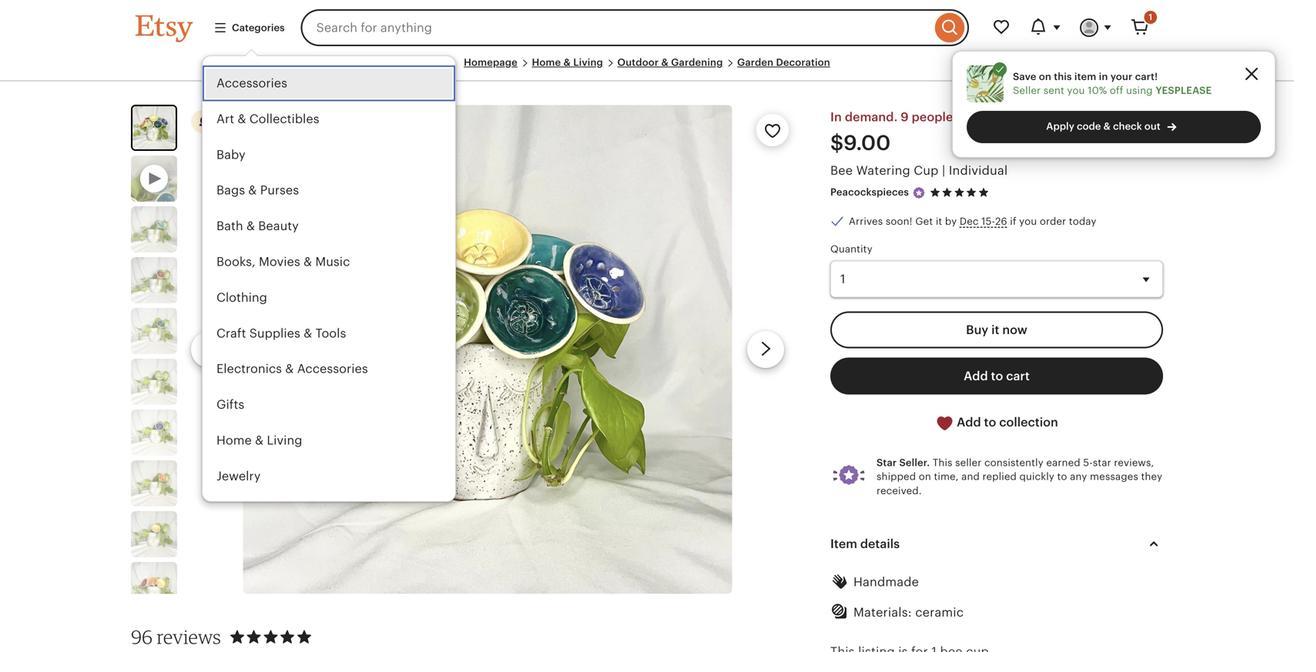 Task type: vqa. For each thing, say whether or not it's contained in the screenshot.
Gifts link
yes



Task type: locate. For each thing, give the bounding box(es) containing it.
sent
[[1044, 85, 1065, 96]]

home & living link down search for anything text field
[[532, 57, 603, 68]]

1 vertical spatial home & living
[[217, 434, 302, 448]]

0 horizontal spatial home
[[217, 434, 252, 448]]

bee
[[831, 164, 853, 178]]

accessories down craft supplies & tools link
[[297, 362, 368, 376]]

living for bottom home & living link
[[267, 434, 302, 448]]

home & living link up the paper & party supplies link
[[203, 423, 456, 459]]

books, movies & music link
[[203, 244, 456, 280]]

any
[[1071, 471, 1088, 483]]

arrives soon! get it by dec 15-26 if you order today
[[849, 216, 1097, 227]]

0 vertical spatial you
[[1068, 85, 1086, 96]]

electronics & accessories link
[[203, 352, 456, 387]]

home & living inside banner
[[217, 434, 302, 448]]

1 vertical spatial in
[[1028, 110, 1039, 124]]

outdoor & gardening
[[618, 57, 723, 68]]

0 vertical spatial on
[[1040, 71, 1052, 82]]

banner containing accessories
[[108, 0, 1187, 531]]

bee watering cup individual image 2 image
[[131, 207, 177, 253]]

0 vertical spatial in
[[1100, 71, 1109, 82]]

1 horizontal spatial it
[[992, 324, 1000, 337]]

baby link
[[203, 137, 456, 173]]

art
[[217, 112, 234, 126]]

living down search for anything text field
[[574, 57, 603, 68]]

add left the cart
[[964, 370, 989, 384]]

home
[[532, 57, 561, 68], [217, 434, 252, 448]]

baby
[[217, 148, 246, 162]]

|
[[943, 164, 946, 178]]

bee watering cup individual image 1 image
[[243, 105, 733, 595], [133, 107, 176, 150]]

gifts link
[[203, 387, 456, 423]]

1 horizontal spatial home & living link
[[532, 57, 603, 68]]

& for the paper & party supplies link
[[254, 506, 262, 519]]

buy it now button
[[831, 312, 1164, 349]]

1 vertical spatial it
[[992, 324, 1000, 337]]

bath
[[217, 219, 243, 233]]

1 horizontal spatial home
[[532, 57, 561, 68]]

bath & beauty
[[217, 219, 299, 233]]

collectibles
[[250, 112, 320, 126]]

seller
[[1014, 85, 1041, 96]]

1 horizontal spatial bee watering cup individual image 1 image
[[243, 105, 733, 595]]

to for cart
[[992, 370, 1004, 384]]

1 horizontal spatial in
[[1100, 71, 1109, 82]]

earned
[[1047, 457, 1081, 469]]

0 horizontal spatial this
[[1003, 110, 1025, 124]]

add for add to collection
[[957, 416, 982, 430]]

this inside in demand. 9 people bought this in the last 24 hours. $9.00
[[1003, 110, 1025, 124]]

home down gifts
[[217, 434, 252, 448]]

accessories up art & collectibles
[[217, 76, 288, 90]]

&
[[564, 57, 571, 68], [662, 57, 669, 68], [238, 112, 246, 126], [1104, 121, 1111, 132], [248, 184, 257, 198], [247, 219, 255, 233], [304, 255, 312, 269], [304, 327, 312, 341], [285, 362, 294, 376], [255, 434, 264, 448], [254, 506, 262, 519]]

seller
[[956, 457, 982, 469]]

supplies down jewelry 'link'
[[299, 506, 350, 519]]

in up 10%
[[1100, 71, 1109, 82]]

electronics
[[217, 362, 282, 376]]

it inside button
[[992, 324, 1000, 337]]

in inside save on this item in your cart! seller sent you 10% off using yesplease
[[1100, 71, 1109, 82]]

seller.
[[900, 457, 931, 469]]

replied
[[983, 471, 1017, 483]]

order
[[1040, 216, 1067, 227]]

home & living up jewelry
[[217, 434, 302, 448]]

collection
[[1000, 416, 1059, 430]]

books, movies & music
[[217, 255, 350, 269]]

0 horizontal spatial in
[[1028, 110, 1039, 124]]

home & living for rightmost home & living link
[[532, 57, 603, 68]]

in left "the"
[[1028, 110, 1039, 124]]

0 vertical spatial to
[[992, 370, 1004, 384]]

0 vertical spatial home & living link
[[532, 57, 603, 68]]

individual
[[949, 164, 1008, 178]]

2 vertical spatial to
[[1058, 471, 1068, 483]]

off
[[1110, 85, 1124, 96]]

& for bags & purses link at the left top of the page
[[248, 184, 257, 198]]

tools
[[316, 327, 346, 341]]

1
[[1149, 12, 1153, 22]]

dec
[[960, 216, 979, 227]]

this seller consistently earned 5-star reviews, shipped on time, and replied quickly to any messages they received.
[[877, 457, 1163, 497]]

star_seller image
[[913, 186, 926, 200]]

& right bath
[[247, 219, 255, 233]]

apply
[[1047, 121, 1075, 132]]

bestseller
[[214, 115, 262, 127]]

0 horizontal spatial home & living link
[[203, 423, 456, 459]]

reviews
[[157, 626, 221, 649]]

1 horizontal spatial home & living
[[532, 57, 603, 68]]

using
[[1127, 85, 1154, 96]]

None search field
[[301, 9, 970, 46]]

1 vertical spatial on
[[919, 471, 932, 483]]

1 horizontal spatial accessories
[[297, 362, 368, 376]]

1 vertical spatial home
[[217, 434, 252, 448]]

& down craft supplies & tools
[[285, 362, 294, 376]]

paper & party supplies link
[[203, 495, 456, 531]]

menu bar
[[136, 55, 1159, 82]]

outdoor
[[618, 57, 659, 68]]

you right if
[[1020, 216, 1038, 227]]

you down item
[[1068, 85, 1086, 96]]

on down seller.
[[919, 471, 932, 483]]

add up seller
[[957, 416, 982, 430]]

1 vertical spatial add
[[957, 416, 982, 430]]

1 vertical spatial this
[[1003, 110, 1025, 124]]

buy it now
[[967, 324, 1028, 337]]

on up sent
[[1040, 71, 1052, 82]]

supplies up electronics & accessories
[[250, 327, 300, 341]]

yesplease
[[1156, 85, 1213, 96]]

home right homepage link
[[532, 57, 561, 68]]

1 horizontal spatial this
[[1055, 71, 1073, 82]]

it left by
[[936, 216, 943, 227]]

1 vertical spatial living
[[267, 434, 302, 448]]

0 horizontal spatial bee watering cup individual image 1 image
[[133, 107, 176, 150]]

time,
[[935, 471, 959, 483]]

add for add to cart
[[964, 370, 989, 384]]

menu
[[202, 56, 456, 531]]

1 vertical spatial supplies
[[299, 506, 350, 519]]

& down search for anything text field
[[564, 57, 571, 68]]

0 horizontal spatial home & living
[[217, 434, 302, 448]]

1 horizontal spatial you
[[1068, 85, 1086, 96]]

by
[[946, 216, 958, 227]]

& right art
[[238, 112, 246, 126]]

you inside save on this item in your cart! seller sent you 10% off using yesplease
[[1068, 85, 1086, 96]]

add
[[964, 370, 989, 384], [957, 416, 982, 430]]

it right buy
[[992, 324, 1000, 337]]

& for outdoor & gardening link
[[662, 57, 669, 68]]

0 vertical spatial it
[[936, 216, 943, 227]]

0 horizontal spatial you
[[1020, 216, 1038, 227]]

& right outdoor
[[662, 57, 669, 68]]

0 vertical spatial living
[[574, 57, 603, 68]]

& up jewelry
[[255, 434, 264, 448]]

0 vertical spatial home & living
[[532, 57, 603, 68]]

last
[[1065, 110, 1086, 124]]

& for art & collectibles link on the left top
[[238, 112, 246, 126]]

1 vertical spatial to
[[985, 416, 997, 430]]

to left the cart
[[992, 370, 1004, 384]]

accessories
[[217, 76, 288, 90], [297, 362, 368, 376]]

0 vertical spatial this
[[1055, 71, 1073, 82]]

0 horizontal spatial on
[[919, 471, 932, 483]]

in inside in demand. 9 people bought this in the last 24 hours. $9.00
[[1028, 110, 1039, 124]]

cart!
[[1136, 71, 1159, 82]]

26
[[996, 216, 1008, 227]]

item
[[831, 538, 858, 552]]

bags
[[217, 184, 245, 198]]

& right bags
[[248, 184, 257, 198]]

received.
[[877, 486, 922, 497]]

apply code & check out link
[[967, 111, 1262, 143]]

purses
[[260, 184, 299, 198]]

0 vertical spatial home
[[532, 57, 561, 68]]

bags & purses
[[217, 184, 299, 198]]

0 horizontal spatial living
[[267, 434, 302, 448]]

to down earned
[[1058, 471, 1068, 483]]

1 vertical spatial accessories
[[297, 362, 368, 376]]

home & living down search for anything text field
[[532, 57, 603, 68]]

in
[[1100, 71, 1109, 82], [1028, 110, 1039, 124]]

home & living for bottom home & living link
[[217, 434, 302, 448]]

the
[[1042, 110, 1062, 124]]

item details
[[831, 538, 900, 552]]

bee watering cup individual image 6 image
[[131, 410, 177, 456]]

this up sent
[[1055, 71, 1073, 82]]

craft supplies & tools link
[[203, 316, 456, 352]]

banner
[[108, 0, 1187, 531]]

star
[[1094, 457, 1112, 469]]

bath & beauty link
[[203, 209, 456, 244]]

to left collection
[[985, 416, 997, 430]]

bee watering cup individual image 9 image
[[131, 563, 177, 609]]

& for rightmost home & living link
[[564, 57, 571, 68]]

menu containing accessories
[[202, 56, 456, 531]]

menu bar containing homepage
[[136, 55, 1159, 82]]

& left 'party' on the left of the page
[[254, 506, 262, 519]]

& left tools on the bottom of page
[[304, 327, 312, 341]]

1 horizontal spatial on
[[1040, 71, 1052, 82]]

check
[[1114, 121, 1143, 132]]

home for bottom home & living link
[[217, 434, 252, 448]]

reviews,
[[1115, 457, 1155, 469]]

save on this item in your cart! seller sent you 10% off using yesplease
[[1014, 71, 1213, 96]]

cup
[[914, 164, 939, 178]]

$9.00
[[831, 131, 891, 155]]

add to cart button
[[831, 358, 1164, 395]]

clothing link
[[203, 280, 456, 316]]

this down seller
[[1003, 110, 1025, 124]]

apply code & check out
[[1047, 121, 1161, 132]]

1 horizontal spatial living
[[574, 57, 603, 68]]

0 vertical spatial add
[[964, 370, 989, 384]]

add to collection button
[[831, 404, 1164, 442]]

living down "gifts" link
[[267, 434, 302, 448]]

to inside this seller consistently earned 5-star reviews, shipped on time, and replied quickly to any messages they received.
[[1058, 471, 1068, 483]]

supplies
[[250, 327, 300, 341], [299, 506, 350, 519]]

paper & party supplies
[[217, 506, 350, 519]]

5-
[[1084, 457, 1094, 469]]

this
[[1055, 71, 1073, 82], [1003, 110, 1025, 124]]

& for bottom home & living link
[[255, 434, 264, 448]]

0 horizontal spatial accessories
[[217, 76, 288, 90]]



Task type: describe. For each thing, give the bounding box(es) containing it.
in
[[831, 110, 842, 124]]

home for rightmost home & living link
[[532, 57, 561, 68]]

gardening
[[672, 57, 723, 68]]

bee watering cup individual image 7 image
[[131, 461, 177, 507]]

on inside save on this item in your cart! seller sent you 10% off using yesplease
[[1040, 71, 1052, 82]]

96
[[131, 626, 153, 649]]

bee watering cup individual image 3 image
[[131, 258, 177, 304]]

handmade
[[854, 576, 920, 590]]

living for rightmost home & living link
[[574, 57, 603, 68]]

24
[[1089, 110, 1104, 124]]

outdoor & gardening link
[[618, 57, 723, 68]]

peacockspieces
[[831, 187, 910, 198]]

Search for anything text field
[[301, 9, 932, 46]]

messages
[[1091, 471, 1139, 483]]

item
[[1075, 71, 1097, 82]]

star seller.
[[877, 457, 931, 469]]

0 vertical spatial supplies
[[250, 327, 300, 341]]

to for collection
[[985, 416, 997, 430]]

jewelry
[[217, 470, 261, 484]]

your
[[1111, 71, 1133, 82]]

bestseller button
[[191, 110, 268, 134]]

10%
[[1088, 85, 1108, 96]]

bee watering cup | individual
[[831, 164, 1008, 178]]

if
[[1011, 216, 1017, 227]]

quantity
[[831, 244, 873, 255]]

1 vertical spatial home & living link
[[203, 423, 456, 459]]

clothing
[[217, 291, 267, 305]]

& for electronics & accessories link
[[285, 362, 294, 376]]

music
[[316, 255, 350, 269]]

shipped
[[877, 471, 917, 483]]

this
[[933, 457, 953, 469]]

& left music
[[304, 255, 312, 269]]

& for bath & beauty link
[[247, 219, 255, 233]]

details
[[861, 538, 900, 552]]

categories button
[[202, 14, 296, 42]]

this inside save on this item in your cart! seller sent you 10% off using yesplease
[[1055, 71, 1073, 82]]

consistently
[[985, 457, 1044, 469]]

menu inside banner
[[202, 56, 456, 531]]

out
[[1145, 121, 1161, 132]]

in demand. 9 people bought this in the last 24 hours. $9.00
[[831, 110, 1145, 155]]

craft supplies & tools
[[217, 327, 346, 341]]

arrives
[[849, 216, 884, 227]]

item details button
[[817, 526, 1178, 563]]

bags & purses link
[[203, 173, 456, 209]]

materials: ceramic
[[854, 606, 964, 620]]

now
[[1003, 324, 1028, 337]]

garden decoration link
[[738, 57, 831, 68]]

beauty
[[258, 219, 299, 233]]

today
[[1070, 216, 1097, 227]]

hours.
[[1107, 110, 1145, 124]]

ceramic
[[916, 606, 964, 620]]

and
[[962, 471, 980, 483]]

books,
[[217, 255, 256, 269]]

watering
[[857, 164, 911, 178]]

on inside this seller consistently earned 5-star reviews, shipped on time, and replied quickly to any messages they received.
[[919, 471, 932, 483]]

1 vertical spatial you
[[1020, 216, 1038, 227]]

0 horizontal spatial it
[[936, 216, 943, 227]]

categories
[[232, 22, 285, 33]]

homepage
[[464, 57, 518, 68]]

art & collectibles
[[217, 112, 320, 126]]

buy
[[967, 324, 989, 337]]

art & collectibles link
[[203, 101, 456, 137]]

star
[[877, 457, 897, 469]]

96 reviews
[[131, 626, 221, 649]]

decoration
[[777, 57, 831, 68]]

they
[[1142, 471, 1163, 483]]

bee watering cup individual image 4 image
[[131, 308, 177, 355]]

& right code
[[1104, 121, 1111, 132]]

demand.
[[845, 110, 898, 124]]

soon! get
[[886, 216, 934, 227]]

bee watering cup individual image 8 image
[[131, 512, 177, 558]]

code
[[1078, 121, 1102, 132]]

save
[[1014, 71, 1037, 82]]

peacockspieces link
[[831, 187, 910, 198]]

electronics & accessories
[[217, 362, 368, 376]]

15-
[[982, 216, 996, 227]]

add to cart
[[964, 370, 1030, 384]]

bee watering cup individual image 5 image
[[131, 359, 177, 406]]

craft
[[217, 327, 246, 341]]

0 vertical spatial accessories
[[217, 76, 288, 90]]

bought
[[957, 110, 1000, 124]]



